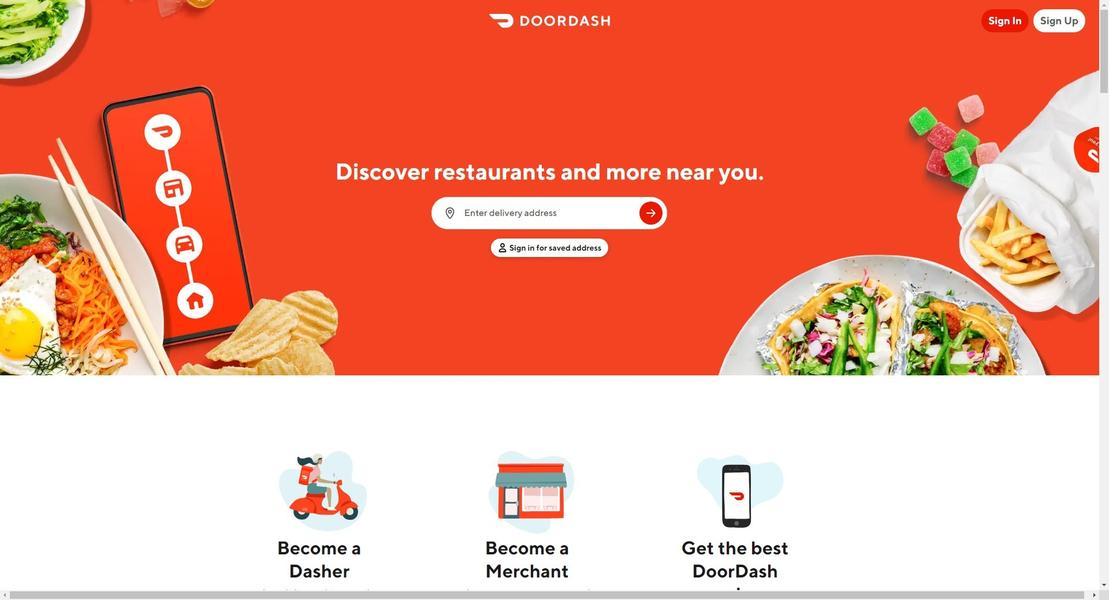 Task type: vqa. For each thing, say whether or not it's contained in the screenshot.
"THE BREAKFAST CLUB"
no



Task type: describe. For each thing, give the bounding box(es) containing it.
become a dasher image
[[279, 447, 368, 536]]

become a merchant image
[[487, 447, 576, 536]]



Task type: locate. For each thing, give the bounding box(es) containing it.
get the best doordash experience image
[[695, 447, 784, 536]]

Enter delivery address text field
[[464, 207, 633, 220]]

find restaurants image
[[644, 206, 658, 220]]



